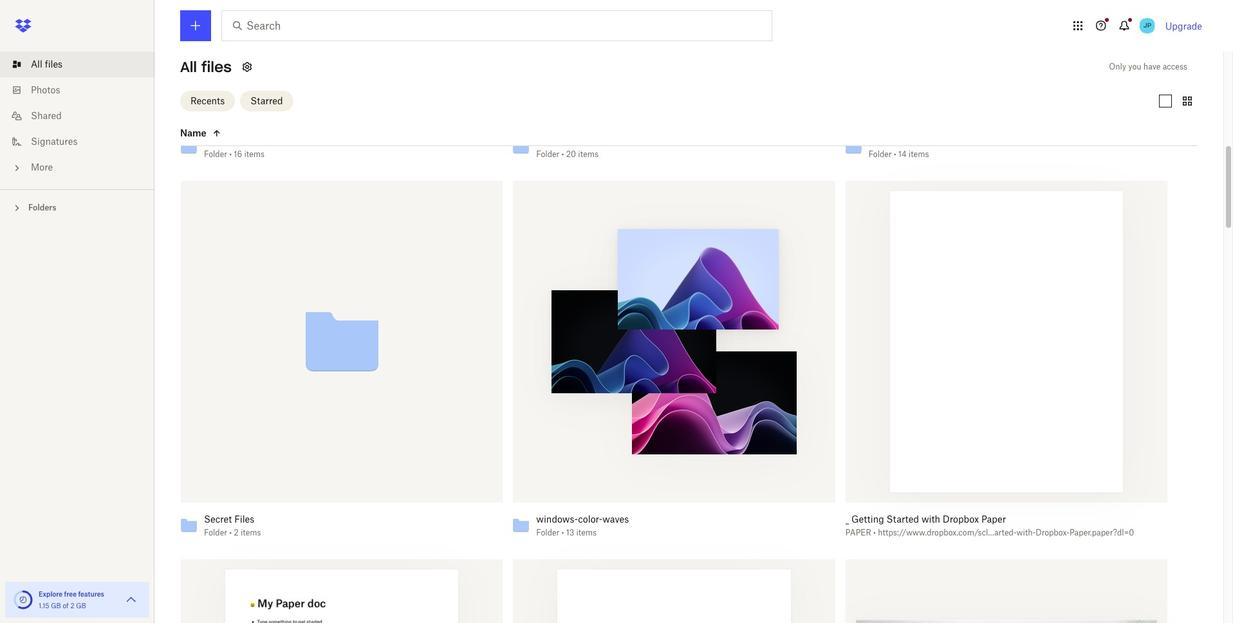 Task type: locate. For each thing, give the bounding box(es) containing it.
2 gb from the left
[[76, 602, 86, 610]]

starred button
[[240, 90, 293, 111]]

items right 14
[[909, 150, 929, 159]]

items down (1)
[[244, 150, 265, 159]]

• inside microsoft_pride_2 folder • 14 items
[[894, 150, 896, 159]]

items down color-
[[576, 528, 597, 538]]

0 horizontal spatial files
[[45, 59, 63, 70]]

files left "folder settings" image
[[201, 58, 232, 76]]

0 vertical spatial 2
[[234, 528, 239, 538]]

folders button
[[0, 198, 154, 217]]

dropbox image
[[10, 13, 36, 39]]

13
[[566, 528, 574, 538]]

items
[[244, 150, 265, 159], [578, 150, 599, 159], [909, 150, 929, 159], [241, 528, 261, 538], [576, 528, 597, 538]]

have
[[1144, 62, 1161, 71]]

folder inside microsoft_pride folder • 20 items
[[536, 150, 559, 159]]

dev-build (1) button
[[204, 135, 475, 147]]

https://www.dropbox.com/scl…arted-
[[878, 528, 1017, 538]]

folder left 14
[[869, 150, 892, 159]]

all
[[180, 58, 197, 76], [31, 59, 42, 70]]

files up "photos"
[[45, 59, 63, 70]]

all files inside 'link'
[[31, 59, 63, 70]]

all inside 'link'
[[31, 59, 42, 70]]

_
[[846, 514, 849, 525]]

• left the 13
[[562, 528, 564, 538]]

• left 20
[[562, 150, 564, 159]]

started
[[887, 514, 919, 525]]

folder left 20
[[536, 150, 559, 159]]

_ getting started with dropbox paper button
[[846, 514, 1134, 525]]

gb down features
[[76, 602, 86, 610]]

all files up recents
[[180, 58, 232, 76]]

2
[[234, 528, 239, 538], [70, 602, 74, 610]]

microsoft_pride_2 button
[[869, 135, 1139, 147]]

2 inside secret files folder • 2 items
[[234, 528, 239, 538]]

gb
[[51, 602, 61, 610], [76, 602, 86, 610]]

• left 16
[[229, 150, 232, 159]]

1 horizontal spatial all
[[180, 58, 197, 76]]

paper
[[982, 514, 1006, 525]]

(1)
[[246, 135, 256, 146]]

paper
[[846, 528, 871, 538]]

signatures
[[31, 136, 78, 147]]

16
[[234, 150, 242, 159]]

all files
[[180, 58, 232, 76], [31, 59, 63, 70]]

files
[[201, 58, 232, 76], [45, 59, 63, 70]]

0 horizontal spatial 2
[[70, 602, 74, 610]]

more
[[31, 162, 53, 173]]

• inside windows-color-waves folder • 13 items
[[562, 528, 564, 538]]

• left 14
[[894, 150, 896, 159]]

folder down 'secret'
[[204, 528, 227, 538]]

folder down the windows- at the bottom left of the page
[[536, 528, 559, 538]]

list
[[0, 44, 154, 189]]

build
[[223, 135, 244, 146]]

• down 'secret'
[[229, 528, 232, 538]]

1 vertical spatial 2
[[70, 602, 74, 610]]

items right 20
[[578, 150, 599, 159]]

folder
[[204, 150, 227, 159], [536, 150, 559, 159], [869, 150, 892, 159], [204, 528, 227, 538], [536, 528, 559, 538]]

with
[[922, 514, 940, 525]]

upgrade
[[1165, 20, 1202, 31]]

dev-
[[204, 135, 223, 146]]

photos link
[[10, 77, 154, 103]]

1 gb from the left
[[51, 602, 61, 610]]

more image
[[10, 162, 23, 174]]

secret files button
[[204, 514, 475, 525]]

• inside dev-build (1) folder • 16 items
[[229, 150, 232, 159]]

folder inside secret files folder • 2 items
[[204, 528, 227, 538]]

0 horizontal spatial all
[[31, 59, 42, 70]]

file, 52f9044b7e2655d26eb85c0b2abdc392-uncropped_scaled_within_1536_1152.webp row
[[846, 559, 1168, 623]]

jp button
[[1137, 15, 1158, 36]]

items inside microsoft_pride_2 folder • 14 items
[[909, 150, 929, 159]]

gb left of
[[51, 602, 61, 610]]

list containing all files
[[0, 44, 154, 189]]

microsoft_pride_2 folder • 14 items
[[869, 135, 944, 159]]

• down getting
[[873, 528, 876, 538]]

all up "photos"
[[31, 59, 42, 70]]

with-
[[1017, 528, 1036, 538]]

all up recents
[[180, 58, 197, 76]]

signatures link
[[10, 129, 154, 154]]

2 inside explore free features 1.15 gb of 2 gb
[[70, 602, 74, 610]]

0 horizontal spatial all files
[[31, 59, 63, 70]]

folder down "dev-"
[[204, 150, 227, 159]]

paper.paper?dl=0
[[1070, 528, 1134, 538]]

0 horizontal spatial gb
[[51, 602, 61, 610]]

jp
[[1143, 21, 1151, 30]]

1 horizontal spatial 2
[[234, 528, 239, 538]]

you
[[1129, 62, 1142, 71]]

items down files
[[241, 528, 261, 538]]

1 horizontal spatial gb
[[76, 602, 86, 610]]

folders
[[28, 203, 56, 212]]

1 horizontal spatial all files
[[180, 58, 232, 76]]

file, ☑️ james's to-dos.paper row
[[513, 559, 835, 623]]

2 right of
[[70, 602, 74, 610]]

dev-build (1) folder • 16 items
[[204, 135, 265, 159]]

2 down files
[[234, 528, 239, 538]]

• inside microsoft_pride folder • 20 items
[[562, 150, 564, 159]]

folder inside windows-color-waves folder • 13 items
[[536, 528, 559, 538]]

all files up "photos"
[[31, 59, 63, 70]]

items inside microsoft_pride folder • 20 items
[[578, 150, 599, 159]]

folder inside dev-build (1) folder • 16 items
[[204, 150, 227, 159]]

•
[[229, 150, 232, 159], [562, 150, 564, 159], [894, 150, 896, 159], [229, 528, 232, 538], [562, 528, 564, 538], [873, 528, 876, 538]]



Task type: vqa. For each thing, say whether or not it's contained in the screenshot.


Task type: describe. For each thing, give the bounding box(es) containing it.
• inside _ getting started with dropbox paper paper • https://www.dropbox.com/scl…arted-with-dropbox-paper.paper?dl=0
[[873, 528, 876, 538]]

only
[[1109, 62, 1126, 71]]

all files list item
[[0, 51, 154, 77]]

waves
[[603, 514, 629, 525]]

recents button
[[180, 90, 235, 111]]

only you have access
[[1109, 62, 1188, 71]]

folder inside microsoft_pride_2 folder • 14 items
[[869, 150, 892, 159]]

• inside secret files folder • 2 items
[[229, 528, 232, 538]]

20
[[566, 150, 576, 159]]

folder, secret files row
[[176, 181, 503, 547]]

microsoft_pride
[[536, 135, 603, 146]]

14
[[899, 150, 907, 159]]

dropbox
[[943, 514, 979, 525]]

shared
[[31, 110, 62, 121]]

starred
[[251, 95, 283, 106]]

photos
[[31, 84, 60, 95]]

folder, windows-color-waves row
[[508, 181, 835, 547]]

windows-
[[536, 514, 578, 525]]

files
[[234, 514, 254, 525]]

microsoft_pride button
[[536, 135, 807, 147]]

_ getting started with dropbox paper paper • https://www.dropbox.com/scl…arted-with-dropbox-paper.paper?dl=0
[[846, 514, 1134, 538]]

upgrade link
[[1165, 20, 1202, 31]]

all files link
[[10, 51, 154, 77]]

recents
[[191, 95, 225, 106]]

access
[[1163, 62, 1188, 71]]

getting
[[852, 514, 884, 525]]

name
[[180, 127, 206, 138]]

folder settings image
[[239, 59, 255, 75]]

Search in folder "Dropbox" text field
[[247, 18, 745, 33]]

color-
[[578, 514, 603, 525]]

shared link
[[10, 103, 154, 129]]

free
[[64, 590, 77, 598]]

files inside all files 'link'
[[45, 59, 63, 70]]

explore
[[39, 590, 63, 598]]

features
[[78, 590, 104, 598]]

dropbox-
[[1036, 528, 1070, 538]]

windows-color-waves folder • 13 items
[[536, 514, 629, 538]]

microsoft_pride folder • 20 items
[[536, 135, 603, 159]]

file, _ getting started with dropbox paper.paper row
[[840, 181, 1168, 547]]

items inside windows-color-waves folder • 13 items
[[576, 528, 597, 538]]

file, _ my paper doc.paper row
[[181, 559, 503, 623]]

items inside dev-build (1) folder • 16 items
[[244, 150, 265, 159]]

items inside secret files folder • 2 items
[[241, 528, 261, 538]]

secret
[[204, 514, 232, 525]]

1.15
[[39, 602, 49, 610]]

1 horizontal spatial files
[[201, 58, 232, 76]]

name button
[[180, 125, 288, 141]]

quota usage element
[[13, 590, 33, 610]]

explore free features 1.15 gb of 2 gb
[[39, 590, 104, 610]]

secret files folder • 2 items
[[204, 514, 261, 538]]

of
[[63, 602, 69, 610]]

windows-color-waves button
[[536, 514, 807, 525]]

microsoft_pride_2
[[869, 135, 944, 146]]



